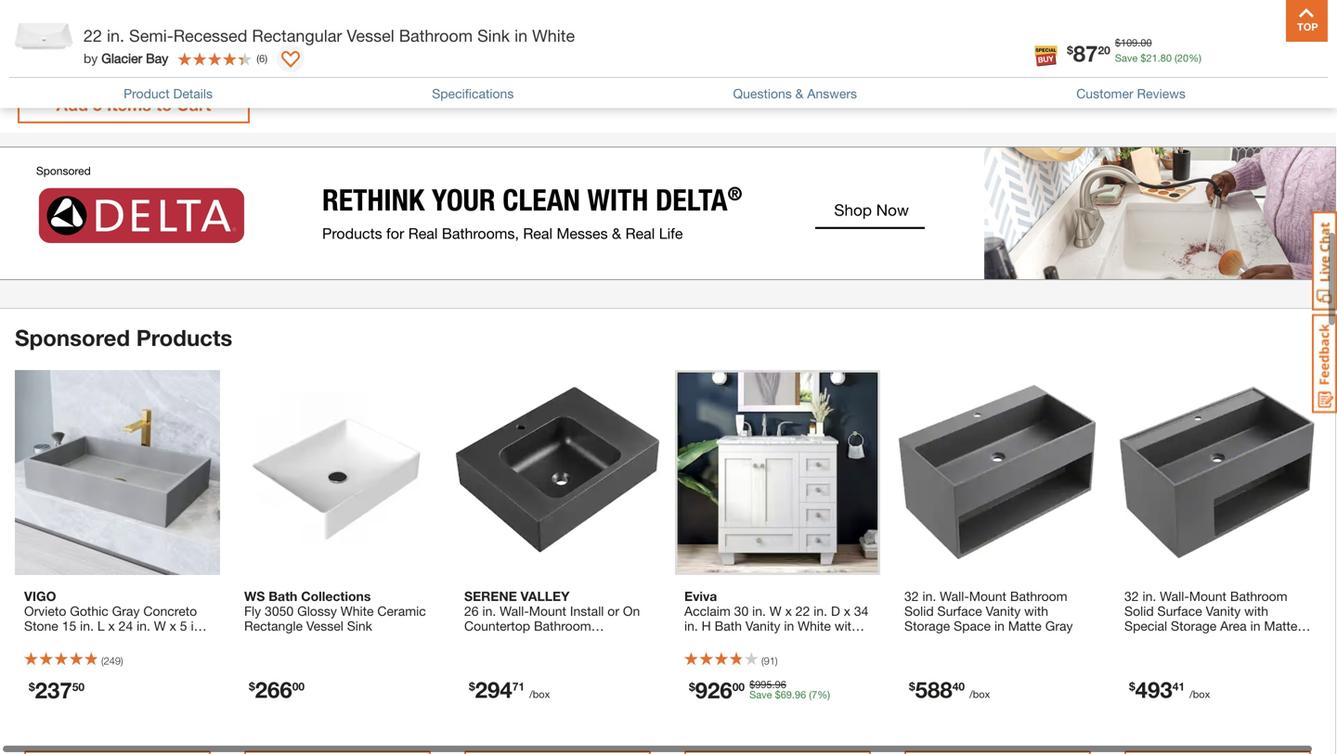 Task type: locate. For each thing, give the bounding box(es) containing it.
0 horizontal spatial )
[[121, 656, 123, 668]]

00 for 266
[[292, 681, 305, 694]]

/box inside $ 588 40 /box
[[969, 689, 990, 701]]

subtotal: $ 714 96 limit 10 per order
[[18, 12, 314, 61]]

2 horizontal spatial matte
[[1264, 619, 1298, 634]]

save inside $ 926 00 $ 995 . 96 save $ 69 . 96 ( 7 %)
[[749, 690, 772, 702]]

1 horizontal spatial h
[[702, 619, 711, 634]]

1 horizontal spatial solid
[[1124, 604, 1154, 620]]

customer
[[1076, 86, 1133, 101]]

$ left '40'
[[909, 681, 915, 694]]

00 down the rectangle
[[292, 681, 305, 694]]

( right 69
[[809, 690, 812, 702]]

/box for 588
[[969, 689, 990, 701]]

in. right 34 on the right bottom of page
[[922, 589, 936, 605]]

0 horizontal spatial 5
[[93, 95, 102, 115]]

0 horizontal spatial matte
[[552, 649, 585, 664]]

solid inside 32 in. wall-mount bathroom solid surface vanity with special storage area in matte gray
[[1124, 604, 1154, 620]]

5 right add
[[93, 95, 102, 115]]

$ 266 00
[[249, 677, 305, 704]]

$ left 109
[[1067, 44, 1073, 57]]

0 horizontal spatial w
[[154, 619, 166, 634]]

2 32 from the left
[[1124, 589, 1139, 605]]

32 inside the 32 in. wall-mount bathroom solid surface vanity with storage space in matte gray
[[904, 589, 919, 605]]

0 horizontal spatial gray
[[112, 604, 140, 620]]

) right 10
[[265, 52, 267, 64]]

2 horizontal spatial wall-
[[1160, 589, 1189, 605]]

in. right the '30'
[[752, 604, 766, 620]]

in. left fly
[[191, 619, 205, 634]]

5 right 24
[[180, 619, 187, 634]]

294
[[475, 677, 512, 704]]

save down 109
[[1115, 52, 1138, 64]]

1 horizontal spatial save
[[1115, 52, 1138, 64]]

5 inside button
[[93, 95, 102, 115]]

gray inside the 32 in. wall-mount bathroom solid surface vanity with storage space in matte gray
[[1045, 619, 1073, 634]]

vessel down collections
[[306, 619, 343, 634]]

1 horizontal spatial surface
[[1157, 604, 1202, 620]]

w right 24
[[154, 619, 166, 634]]

specifications
[[432, 86, 514, 101]]

gray up 493
[[1124, 634, 1152, 649]]

orvieto
[[24, 604, 66, 620]]

( inside $ 926 00 $ 995 . 96 save $ 69 . 96 ( 7 %)
[[809, 690, 812, 702]]

) for eviva acclaim 30 in. w x 22 in. d x 34 in. h bath vanity in white with white carrara marble vanity top with white sink
[[775, 656, 778, 668]]

per
[[261, 40, 280, 55]]

in inside the 32 in. wall-mount bathroom solid surface vanity with storage space in matte gray
[[994, 619, 1005, 634]]

mount for 588
[[969, 589, 1007, 605]]

1 horizontal spatial storage
[[1171, 619, 1217, 634]]

surface for 588
[[937, 604, 982, 620]]

00 up the 21
[[1141, 37, 1152, 49]]

1 /box from the left
[[529, 689, 550, 701]]

22 left d
[[796, 604, 810, 620]]

x right l
[[108, 619, 115, 634]]

rectangular up display icon
[[252, 26, 342, 45]]

%)
[[1189, 52, 1202, 64], [817, 690, 830, 702]]

in inside eviva acclaim 30 in. w x 22 in. d x 34 in. h bath vanity in white with white carrara marble vanity top with white sink
[[784, 619, 794, 634]]

surface left area
[[1157, 604, 1202, 620]]

249
[[104, 656, 121, 668]]

20 right 80
[[1177, 52, 1189, 64]]

reviews
[[1137, 86, 1186, 101]]

eviva acclaim 30 in. w x 22 in. d x 34 in. h bath vanity in white with white carrara marble vanity top with white sink
[[684, 589, 869, 664]]

x right 24
[[170, 619, 176, 634]]

with inside the serene valley 26 in. wall-mount install or on countertop bathroom composite sink with single faucet hole in matte black
[[560, 634, 584, 649]]

0 horizontal spatial 32
[[904, 589, 919, 605]]

h
[[702, 619, 711, 634], [24, 634, 34, 649]]

0 vertical spatial 5
[[93, 95, 102, 115]]

1 horizontal spatial 5
[[180, 619, 187, 634]]

0 horizontal spatial %)
[[817, 690, 830, 702]]

mount up space
[[969, 589, 1007, 605]]

h down the 'eviva'
[[702, 619, 711, 634]]

3050
[[265, 604, 294, 620]]

2 horizontal spatial mount
[[1189, 589, 1227, 605]]

wall- inside 32 in. wall-mount bathroom solid surface vanity with special storage area in matte gray
[[1160, 589, 1189, 605]]

bath
[[269, 589, 297, 605], [715, 619, 742, 634]]

items
[[107, 95, 151, 115]]

1 vertical spatial 5
[[180, 619, 187, 634]]

1 horizontal spatial wall-
[[940, 589, 969, 605]]

2 /box from the left
[[969, 689, 990, 701]]

valley
[[521, 589, 570, 605]]

add
[[56, 95, 88, 115]]

answers
[[807, 86, 857, 101]]

1 vertical spatial %)
[[817, 690, 830, 702]]

0 horizontal spatial h
[[24, 634, 34, 649]]

mount inside 32 in. wall-mount bathroom solid surface vanity with special storage area in matte gray
[[1189, 589, 1227, 605]]

2 horizontal spatial vessel
[[347, 26, 394, 45]]

96 inside subtotal: $ 714 96 limit 10 per order
[[180, 22, 205, 48]]

0 vertical spatial bath
[[269, 589, 297, 605]]

71
[[512, 681, 525, 694]]

storage
[[904, 619, 950, 634], [1171, 619, 1217, 634]]

in. up special on the bottom of the page
[[1143, 589, 1156, 605]]

bathroom inside 32 in. wall-mount bathroom solid surface vanity with special storage area in matte gray
[[1230, 589, 1288, 605]]

install
[[570, 604, 604, 620]]

bathroom inside the 32 in. wall-mount bathroom solid surface vanity with storage space in matte gray
[[1010, 589, 1067, 605]]

matte left black
[[552, 649, 585, 664]]

2 horizontal spatial 00
[[1141, 37, 1152, 49]]

22
[[84, 26, 102, 45], [796, 604, 810, 620]]

$ 237 50
[[29, 678, 85, 704]]

1 vertical spatial rectangular
[[37, 634, 107, 649]]

sink
[[477, 26, 510, 45], [347, 619, 372, 634], [531, 634, 557, 649], [24, 649, 49, 664], [774, 649, 799, 664]]

/box
[[529, 689, 550, 701], [969, 689, 990, 701], [1190, 689, 1210, 701]]

. up customer reviews
[[1138, 37, 1141, 49]]

&
[[795, 86, 804, 101]]

wall- up composite
[[500, 604, 529, 620]]

1 horizontal spatial 22
[[796, 604, 810, 620]]

$ up by
[[96, 22, 108, 48]]

1 horizontal spatial 20
[[1177, 52, 1189, 64]]

rectangle
[[244, 619, 303, 634]]

0 vertical spatial rectangular
[[252, 26, 342, 45]]

1 horizontal spatial )
[[265, 52, 267, 64]]

5
[[93, 95, 102, 115], [180, 619, 187, 634]]

1 horizontal spatial %)
[[1189, 52, 1202, 64]]

0 horizontal spatial vessel
[[111, 634, 148, 649]]

00 for 926
[[732, 681, 745, 694]]

00 inside $ 926 00 $ 995 . 96 save $ 69 . 96 ( 7 %)
[[732, 681, 745, 694]]

1 horizontal spatial matte
[[1008, 619, 1042, 634]]

matte right space
[[1008, 619, 1042, 634]]

96 left "7"
[[795, 690, 806, 702]]

20 inside $ 87 20
[[1098, 44, 1110, 57]]

0 horizontal spatial 20
[[1098, 44, 1110, 57]]

sponsored products
[[15, 325, 232, 351]]

mount inside the serene valley 26 in. wall-mount install or on countertop bathroom composite sink with single faucet hole in matte black
[[529, 604, 566, 620]]

in. right 26
[[482, 604, 496, 620]]

sponsored
[[15, 325, 130, 351]]

00 left 995
[[732, 681, 745, 694]]

in
[[515, 26, 528, 45], [784, 619, 794, 634], [994, 619, 1005, 634], [1250, 619, 1260, 634], [538, 649, 548, 664]]

w
[[770, 604, 782, 620], [154, 619, 166, 634]]

glossy
[[297, 604, 337, 620]]

1 horizontal spatial bath
[[715, 619, 742, 634]]

bathroom
[[399, 26, 473, 45], [1010, 589, 1067, 605], [1230, 589, 1288, 605], [534, 619, 591, 634], [151, 634, 209, 649]]

in. inside 32 in. wall-mount bathroom solid surface vanity with special storage area in matte gray
[[1143, 589, 1156, 605]]

/box inside $ 493 41 /box
[[1190, 689, 1210, 701]]

0 horizontal spatial surface
[[937, 604, 982, 620]]

1 storage from the left
[[904, 619, 950, 634]]

96 left limit
[[180, 22, 205, 48]]

/box right "41"
[[1190, 689, 1210, 701]]

32 in. wall-mount bathroom solid surface vanity with storage space in matte gray link
[[904, 589, 1091, 634]]

specifications button
[[432, 84, 514, 103], [432, 84, 514, 103]]

32 inside 32 in. wall-mount bathroom solid surface vanity with special storage area in matte gray
[[1124, 589, 1139, 605]]

/box right '40'
[[969, 689, 990, 701]]

( left per
[[257, 52, 259, 64]]

storage left space
[[904, 619, 950, 634]]

32 in. wall-mount bathroom solid surface vanity with storage space in matte gray image
[[895, 371, 1100, 576]]

2 solid from the left
[[1124, 604, 1154, 620]]

in. left d
[[814, 604, 827, 620]]

2 horizontal spatial )
[[775, 656, 778, 668]]

/box for 493
[[1190, 689, 1210, 701]]

0 horizontal spatial storage
[[904, 619, 950, 634]]

) down marble
[[775, 656, 778, 668]]

) down 24
[[121, 656, 123, 668]]

h inside eviva acclaim 30 in. w x 22 in. d x 34 in. h bath vanity in white with white carrara marble vanity top with white sink
[[702, 619, 711, 634]]

96
[[180, 22, 205, 48], [775, 679, 786, 691], [795, 690, 806, 702]]

mount up area
[[1189, 589, 1227, 605]]

gray left special on the bottom of the page
[[1045, 619, 1073, 634]]

h down orvieto
[[24, 634, 34, 649]]

237
[[35, 678, 72, 704]]

( up 995
[[761, 656, 764, 668]]

save left 69
[[749, 690, 772, 702]]

22 up by
[[84, 26, 102, 45]]

2 surface from the left
[[1157, 604, 1202, 620]]

( right 80
[[1175, 52, 1177, 64]]

1 vertical spatial 22
[[796, 604, 810, 620]]

vessel
[[347, 26, 394, 45], [306, 619, 343, 634], [111, 634, 148, 649]]

in. up glacier
[[107, 26, 124, 45]]

%) right 80
[[1189, 52, 1202, 64]]

0 vertical spatial save
[[1115, 52, 1138, 64]]

with inside 32 in. wall-mount bathroom solid surface vanity with special storage area in matte gray
[[1244, 604, 1268, 620]]

surface inside 32 in. wall-mount bathroom solid surface vanity with special storage area in matte gray
[[1157, 604, 1202, 620]]

0 horizontal spatial bath
[[269, 589, 297, 605]]

0 horizontal spatial save
[[749, 690, 772, 702]]

questions
[[733, 86, 792, 101]]

rectangular down gothic
[[37, 634, 107, 649]]

1 32 from the left
[[904, 589, 919, 605]]

( for ( 6 )
[[257, 52, 259, 64]]

vessel up ( 249 )
[[111, 634, 148, 649]]

ws
[[244, 589, 265, 605]]

save inside "$ 109 . 00 save $ 21 . 80 ( 20 %)"
[[1115, 52, 1138, 64]]

20 left 109
[[1098, 44, 1110, 57]]

solid
[[904, 604, 934, 620], [1124, 604, 1154, 620]]

/box inside $ 294 71 /box
[[529, 689, 550, 701]]

storage left area
[[1171, 619, 1217, 634]]

$ down top on the right bottom
[[689, 681, 695, 694]]

$ inside $ 266 00
[[249, 681, 255, 694]]

eviva
[[684, 589, 717, 605]]

0 horizontal spatial rectangular
[[37, 634, 107, 649]]

00 inside $ 266 00
[[292, 681, 305, 694]]

customer reviews
[[1076, 86, 1186, 101]]

wall- inside the 32 in. wall-mount bathroom solid surface vanity with storage space in matte gray
[[940, 589, 969, 605]]

black
[[589, 649, 621, 664]]

1 vertical spatial save
[[749, 690, 772, 702]]

to
[[156, 95, 172, 115]]

1 horizontal spatial w
[[770, 604, 782, 620]]

22 in. semi-recessed rectangular vessel bathroom sink in white
[[84, 26, 575, 45]]

109
[[1121, 37, 1138, 49]]

3 /box from the left
[[1190, 689, 1210, 701]]

/box for 294
[[529, 689, 550, 701]]

$ 588 40 /box
[[909, 677, 990, 704]]

solid inside the 32 in. wall-mount bathroom solid surface vanity with storage space in matte gray
[[904, 604, 934, 620]]

0 horizontal spatial 00
[[292, 681, 305, 694]]

0 horizontal spatial /box
[[529, 689, 550, 701]]

rectangular
[[252, 26, 342, 45], [37, 634, 107, 649]]

by glacier bay
[[84, 51, 168, 66]]

$ left "41"
[[1129, 681, 1135, 694]]

stone
[[24, 619, 58, 634]]

vanity
[[986, 604, 1021, 620], [1206, 604, 1241, 620], [745, 619, 780, 634], [812, 634, 847, 649]]

gray right l
[[112, 604, 140, 620]]

1 horizontal spatial rectangular
[[252, 26, 342, 45]]

0 horizontal spatial 22
[[84, 26, 102, 45]]

surface inside the 32 in. wall-mount bathroom solid surface vanity with storage space in matte gray
[[937, 604, 982, 620]]

mount left install
[[529, 604, 566, 620]]

gray inside 32 in. wall-mount bathroom solid surface vanity with special storage area in matte gray
[[1124, 634, 1152, 649]]

$ 926 00 $ 995 . 96 save $ 69 . 96 ( 7 %)
[[689, 678, 830, 704]]

matte
[[1008, 619, 1042, 634], [1264, 619, 1298, 634], [552, 649, 585, 664]]

1 surface from the left
[[937, 604, 982, 620]]

/box right 71
[[529, 689, 550, 701]]

matte right area
[[1264, 619, 1298, 634]]

surface up '40'
[[937, 604, 982, 620]]

32
[[904, 589, 919, 605], [1124, 589, 1139, 605]]

2 horizontal spatial gray
[[1124, 634, 1152, 649]]

0 horizontal spatial wall-
[[500, 604, 529, 620]]

%) right 69
[[817, 690, 830, 702]]

1 horizontal spatial mount
[[969, 589, 1007, 605]]

$ down the rectangle
[[249, 681, 255, 694]]

vessel right order
[[347, 26, 394, 45]]

1 horizontal spatial 32
[[1124, 589, 1139, 605]]

area
[[1220, 619, 1247, 634]]

2 horizontal spatial /box
[[1190, 689, 1210, 701]]

sink inside the 'ws bath collections fly 3050 glossy white ceramic rectangle vessel sink'
[[347, 619, 372, 634]]

wall-
[[940, 589, 969, 605], [1160, 589, 1189, 605], [500, 604, 529, 620]]

questions & answers button
[[733, 84, 857, 103], [733, 84, 857, 103]]

wall- inside the serene valley 26 in. wall-mount install or on countertop bathroom composite sink with single faucet hole in matte black
[[500, 604, 529, 620]]

$
[[96, 22, 108, 48], [1115, 37, 1121, 49], [1067, 44, 1073, 57], [1141, 52, 1146, 64], [749, 679, 755, 691], [249, 681, 255, 694], [469, 681, 475, 694], [909, 681, 915, 694], [1129, 681, 1135, 694], [29, 681, 35, 694], [689, 681, 695, 694], [775, 690, 781, 702]]

bath down the 'eviva'
[[715, 619, 742, 634]]

91
[[764, 656, 775, 668]]

7
[[812, 690, 817, 702]]

sink inside eviva acclaim 30 in. w x 22 in. d x 34 in. h bath vanity in white with white carrara marble vanity top with white sink
[[774, 649, 799, 664]]

matte inside the serene valley 26 in. wall-mount install or on countertop bathroom composite sink with single faucet hole in matte black
[[552, 649, 585, 664]]

87
[[1073, 40, 1098, 66]]

bath right ws
[[269, 589, 297, 605]]

30
[[734, 604, 749, 620]]

customer reviews button
[[1076, 84, 1186, 103], [1076, 84, 1186, 103]]

( down l
[[101, 656, 104, 668]]

solid left space
[[904, 604, 934, 620]]

wall- up space
[[940, 589, 969, 605]]

%) inside $ 926 00 $ 995 . 96 save $ 69 . 96 ( 7 %)
[[817, 690, 830, 702]]

matte inside the 32 in. wall-mount bathroom solid surface vanity with storage space in matte gray
[[1008, 619, 1042, 634]]

32 in. wall-mount bathroom solid surface vanity with special storage area in matte gray link
[[1124, 589, 1311, 649]]

$ inside $ 588 40 /box
[[909, 681, 915, 694]]

0 horizontal spatial 96
[[180, 22, 205, 48]]

1 horizontal spatial 00
[[732, 681, 745, 694]]

40
[[952, 681, 965, 694]]

solid up 493
[[1124, 604, 1154, 620]]

926
[[695, 678, 732, 704]]

save
[[1115, 52, 1138, 64], [749, 690, 772, 702]]

1 horizontal spatial /box
[[969, 689, 990, 701]]

1 vertical spatial bath
[[715, 619, 742, 634]]

w inside vigo orvieto gothic gray concreto stone 15 in. l x 24 in. w x 5 in. h rectangular vessel bathroom sink
[[154, 619, 166, 634]]

wall- for 493
[[1160, 589, 1189, 605]]

x
[[785, 604, 792, 620], [844, 604, 850, 620], [108, 619, 115, 634], [170, 619, 176, 634]]

10
[[243, 40, 257, 55]]

0 horizontal spatial mount
[[529, 604, 566, 620]]

0 vertical spatial %)
[[1189, 52, 1202, 64]]

white inside the 'ws bath collections fly 3050 glossy white ceramic rectangle vessel sink'
[[341, 604, 374, 620]]

mount
[[969, 589, 1007, 605], [1189, 589, 1227, 605], [529, 604, 566, 620]]

0 horizontal spatial solid
[[904, 604, 934, 620]]

mount inside the 32 in. wall-mount bathroom solid surface vanity with storage space in matte gray
[[969, 589, 1007, 605]]

32 up special on the bottom of the page
[[1124, 589, 1139, 605]]

$ down faucet
[[469, 681, 475, 694]]

96 right 995
[[775, 679, 786, 691]]

wall- up special on the bottom of the page
[[1160, 589, 1189, 605]]

)
[[265, 52, 267, 64], [121, 656, 123, 668], [775, 656, 778, 668]]

1 solid from the left
[[904, 604, 934, 620]]

32 right 34 on the right bottom of page
[[904, 589, 919, 605]]

1 horizontal spatial vessel
[[306, 619, 343, 634]]

26 in. wall-mount install or on countertop bathroom composite sink with single faucet hole in matte black image
[[455, 371, 660, 576]]

matte inside 32 in. wall-mount bathroom solid surface vanity with special storage area in matte gray
[[1264, 619, 1298, 634]]

concreto
[[143, 604, 197, 620]]

$ left 50
[[29, 681, 35, 694]]

2 storage from the left
[[1171, 619, 1217, 634]]

acclaim 30 in. w x 22 in. d x 34 in. h bath vanity in white with white carrara marble vanity top with white sink image
[[675, 371, 880, 576]]

w up marble
[[770, 604, 782, 620]]

surface for 493
[[1157, 604, 1202, 620]]

gray inside vigo orvieto gothic gray concreto stone 15 in. l x 24 in. w x 5 in. h rectangular vessel bathroom sink
[[112, 604, 140, 620]]

1 horizontal spatial gray
[[1045, 619, 1073, 634]]



Task type: vqa. For each thing, say whether or not it's contained in the screenshot.
Out on the right
no



Task type: describe. For each thing, give the bounding box(es) containing it.
in inside 32 in. wall-mount bathroom solid surface vanity with special storage area in matte gray
[[1250, 619, 1260, 634]]

sink inside the serene valley 26 in. wall-mount install or on countertop bathroom composite sink with single faucet hole in matte black
[[531, 634, 557, 649]]

with inside the 32 in. wall-mount bathroom solid surface vanity with storage space in matte gray
[[1024, 604, 1048, 620]]

24
[[119, 619, 133, 634]]

subtotal:
[[18, 36, 89, 56]]

h inside vigo orvieto gothic gray concreto stone 15 in. l x 24 in. w x 5 in. h rectangular vessel bathroom sink
[[24, 634, 34, 649]]

in. left l
[[80, 619, 94, 634]]

$ inside $ 294 71 /box
[[469, 681, 475, 694]]

faucet
[[464, 649, 504, 664]]

bath inside the 'ws bath collections fly 3050 glossy white ceramic rectangle vessel sink'
[[269, 589, 297, 605]]

. up reviews
[[1158, 52, 1160, 64]]

( 249 )
[[101, 656, 123, 668]]

714
[[110, 12, 178, 61]]

2 horizontal spatial 96
[[795, 690, 806, 702]]

69
[[781, 690, 792, 702]]

1 horizontal spatial 96
[[775, 679, 786, 691]]

bay
[[146, 51, 168, 66]]

ws bath collections fly 3050 glossy white ceramic rectangle vessel sink
[[244, 589, 426, 634]]

15
[[62, 619, 76, 634]]

product
[[124, 86, 170, 101]]

mount for 493
[[1189, 589, 1227, 605]]

( for ( 91 )
[[761, 656, 764, 668]]

x up marble
[[785, 604, 792, 620]]

top
[[684, 649, 706, 664]]

588
[[915, 677, 952, 704]]

carrara
[[721, 634, 764, 649]]

995
[[755, 679, 772, 691]]

( inside "$ 109 . 00 save $ 21 . 80 ( 20 %)"
[[1175, 52, 1177, 64]]

$ inside subtotal: $ 714 96 limit 10 per order
[[96, 22, 108, 48]]

6
[[259, 52, 265, 64]]

( 91 )
[[761, 656, 778, 668]]

( for ( 249 )
[[101, 656, 104, 668]]

vigo
[[24, 589, 56, 605]]

composite
[[464, 634, 528, 649]]

fly
[[244, 604, 261, 620]]

storage inside 32 in. wall-mount bathroom solid surface vanity with special storage area in matte gray
[[1171, 619, 1217, 634]]

in inside the serene valley 26 in. wall-mount install or on countertop bathroom composite sink with single faucet hole in matte black
[[538, 649, 548, 664]]

serene
[[464, 589, 517, 605]]

bath inside eviva acclaim 30 in. w x 22 in. d x 34 in. h bath vanity in white with white carrara marble vanity top with white sink
[[715, 619, 742, 634]]

in. right 24
[[137, 619, 150, 634]]

add 5 items to cart button
[[18, 87, 250, 124]]

details
[[173, 86, 213, 101]]

vanity inside the 32 in. wall-mount bathroom solid surface vanity with storage space in matte gray
[[986, 604, 1021, 620]]

%) inside "$ 109 . 00 save $ 21 . 80 ( 20 %)"
[[1189, 52, 1202, 64]]

collections
[[301, 589, 371, 605]]

. left "7"
[[792, 690, 795, 702]]

fly 3050 glossy white ceramic rectangle vessel sink image
[[235, 371, 440, 576]]

w inside eviva acclaim 30 in. w x 22 in. d x 34 in. h bath vanity in white with white carrara marble vanity top with white sink
[[770, 604, 782, 620]]

) for vigo orvieto gothic gray concreto stone 15 in. l x 24 in. w x 5 in. h rectangular vessel bathroom sink
[[121, 656, 123, 668]]

acclaim
[[684, 604, 731, 620]]

32 in. wall-mount bathroom solid surface vanity with storage space in matte gray
[[904, 589, 1073, 634]]

d
[[831, 604, 840, 620]]

questions & answers
[[733, 86, 857, 101]]

orvieto gothic gray concreto stone 15 in. l x 24 in. w x 5 in. h rectangular vessel bathroom sink image
[[15, 371, 220, 576]]

space
[[954, 619, 991, 634]]

special
[[1124, 619, 1167, 634]]

5 inside vigo orvieto gothic gray concreto stone 15 in. l x 24 in. w x 5 in. h rectangular vessel bathroom sink
[[180, 619, 187, 634]]

solid for 493
[[1124, 604, 1154, 620]]

0 vertical spatial 22
[[84, 26, 102, 45]]

marble
[[768, 634, 808, 649]]

$ 87 20
[[1067, 40, 1110, 66]]

product image image
[[14, 9, 74, 70]]

top button
[[1286, 0, 1328, 42]]

countertop
[[464, 619, 530, 634]]

x right d
[[844, 604, 850, 620]]

display image
[[281, 51, 300, 70]]

by
[[84, 51, 98, 66]]

storage inside the 32 in. wall-mount bathroom solid surface vanity with storage space in matte gray
[[904, 619, 950, 634]]

live chat image
[[1312, 212, 1337, 311]]

20 inside "$ 109 . 00 save $ 21 . 80 ( 20 %)"
[[1177, 52, 1189, 64]]

bathroom inside the serene valley 26 in. wall-mount install or on countertop bathroom composite sink with single faucet hole in matte black
[[534, 619, 591, 634]]

recessed
[[173, 26, 247, 45]]

on
[[623, 604, 640, 620]]

32 in. wall-mount bathroom solid surface vanity with special storage area in matte gray
[[1124, 589, 1298, 649]]

32 for 493
[[1124, 589, 1139, 605]]

$ inside $ 493 41 /box
[[1129, 681, 1135, 694]]

in. up top on the right bottom
[[684, 619, 698, 634]]

41
[[1172, 681, 1185, 694]]

gothic
[[70, 604, 108, 620]]

feedback link image
[[1312, 314, 1337, 414]]

serene valley 26 in. wall-mount install or on countertop bathroom composite sink with single faucet hole in matte black
[[464, 589, 640, 664]]

26
[[464, 604, 479, 620]]

vessel inside the 'ws bath collections fly 3050 glossy white ceramic rectangle vessel sink'
[[306, 619, 343, 634]]

product details
[[124, 86, 213, 101]]

$ 493 41 /box
[[1129, 677, 1210, 704]]

single
[[588, 634, 624, 649]]

products
[[136, 325, 232, 351]]

$ 109 . 00 save $ 21 . 80 ( 20 %)
[[1115, 37, 1202, 64]]

493
[[1135, 677, 1172, 704]]

32 in. wall-mount bathroom solid surface vanity with special storage area in matte gray image
[[1115, 371, 1320, 576]]

$ left 80
[[1141, 52, 1146, 64]]

. left 69
[[772, 679, 775, 691]]

semi-
[[129, 26, 173, 45]]

ceramic
[[377, 604, 426, 620]]

hole
[[508, 649, 534, 664]]

sink inside vigo orvieto gothic gray concreto stone 15 in. l x 24 in. w x 5 in. h rectangular vessel bathroom sink
[[24, 649, 49, 664]]

in. inside the 32 in. wall-mount bathroom solid surface vanity with storage space in matte gray
[[922, 589, 936, 605]]

$ inside $ 237 50
[[29, 681, 35, 694]]

$ 294 71 /box
[[469, 677, 550, 704]]

bathroom inside vigo orvieto gothic gray concreto stone 15 in. l x 24 in. w x 5 in. h rectangular vessel bathroom sink
[[151, 634, 209, 649]]

or
[[608, 604, 619, 620]]

l
[[97, 619, 105, 634]]

32 for 588
[[904, 589, 919, 605]]

22 inside eviva acclaim 30 in. w x 22 in. d x 34 in. h bath vanity in white with white carrara marble vanity top with white sink
[[796, 604, 810, 620]]

266
[[255, 677, 292, 704]]

$ right $ 87 20
[[1115, 37, 1121, 49]]

order
[[284, 40, 314, 55]]

cart
[[177, 95, 211, 115]]

$ inside $ 87 20
[[1067, 44, 1073, 57]]

vessel inside vigo orvieto gothic gray concreto stone 15 in. l x 24 in. w x 5 in. h rectangular vessel bathroom sink
[[111, 634, 148, 649]]

rectangular inside vigo orvieto gothic gray concreto stone 15 in. l x 24 in. w x 5 in. h rectangular vessel bathroom sink
[[37, 634, 107, 649]]

add 5 items to cart
[[56, 95, 211, 115]]

vanity inside 32 in. wall-mount bathroom solid surface vanity with special storage area in matte gray
[[1206, 604, 1241, 620]]

$ right 995
[[775, 690, 781, 702]]

vigo orvieto gothic gray concreto stone 15 in. l x 24 in. w x 5 in. h rectangular vessel bathroom sink
[[24, 589, 209, 664]]

wall- for 588
[[940, 589, 969, 605]]

limit
[[211, 40, 239, 55]]

solid for 588
[[904, 604, 934, 620]]

80
[[1160, 52, 1172, 64]]

34
[[854, 604, 869, 620]]

in. inside the serene valley 26 in. wall-mount install or on countertop bathroom composite sink with single faucet hole in matte black
[[482, 604, 496, 620]]

00 inside "$ 109 . 00 save $ 21 . 80 ( 20 %)"
[[1141, 37, 1152, 49]]

$ left 69
[[749, 679, 755, 691]]



